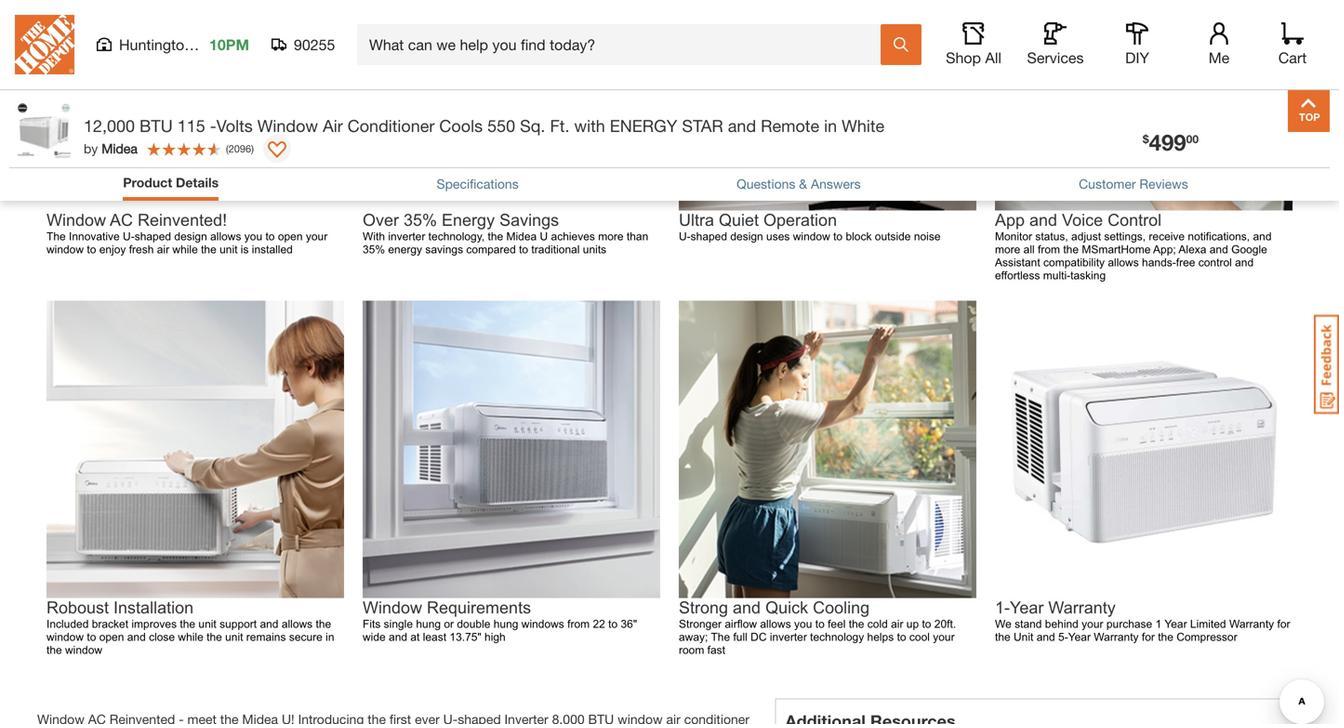 Task type: vqa. For each thing, say whether or not it's contained in the screenshot.
Customer Reviews at top right
yes



Task type: locate. For each thing, give the bounding box(es) containing it.
90255 button
[[272, 35, 336, 54]]

product details button
[[123, 173, 219, 196], [123, 173, 219, 193]]

remote
[[761, 116, 820, 136]]

&
[[799, 176, 807, 191]]

115
[[177, 116, 205, 136]]

conditioner
[[348, 116, 435, 136]]

What can we help you find today? search field
[[369, 25, 880, 64]]

cart
[[1279, 49, 1307, 67]]

shop
[[946, 49, 981, 67]]

questions & answers button
[[737, 174, 861, 194], [737, 174, 861, 194]]

details
[[176, 175, 219, 190]]

white
[[842, 116, 885, 136]]

diy
[[1125, 49, 1149, 67]]

10pm
[[209, 36, 249, 53]]

customer
[[1079, 176, 1136, 191]]

sq.
[[520, 116, 545, 136]]

12,000 btu 115 -volts window air conditioner cools 550 sq. ft. with energy star and remote in white
[[84, 116, 885, 136]]

the home depot logo image
[[15, 15, 74, 74]]

550
[[487, 116, 515, 136]]

services
[[1027, 49, 1084, 67]]

answers
[[811, 176, 861, 191]]

cools
[[439, 116, 483, 136]]

window
[[257, 116, 318, 136]]

customer reviews button
[[1079, 174, 1188, 194], [1079, 174, 1188, 194]]

midea
[[102, 141, 137, 156]]

energy
[[610, 116, 677, 136]]

feedback link image
[[1314, 314, 1339, 415]]

me button
[[1190, 22, 1249, 67]]

( 2096 )
[[226, 143, 254, 155]]

and
[[728, 116, 756, 136]]

huntington
[[119, 36, 193, 53]]

specifications
[[437, 176, 519, 191]]

customer reviews
[[1079, 176, 1188, 191]]

specifications button
[[437, 174, 519, 194], [437, 174, 519, 194]]

cart link
[[1272, 22, 1313, 67]]

volts
[[216, 116, 253, 136]]

me
[[1209, 49, 1230, 67]]

499
[[1149, 129, 1186, 155]]



Task type: describe. For each thing, give the bounding box(es) containing it.
2096
[[229, 143, 251, 155]]

top button
[[1288, 90, 1330, 132]]

diy button
[[1108, 22, 1167, 67]]

air
[[323, 116, 343, 136]]

star
[[682, 116, 723, 136]]

huntington park
[[119, 36, 227, 53]]

(
[[226, 143, 229, 155]]

-
[[210, 116, 216, 136]]

product details
[[123, 175, 219, 190]]

by midea
[[84, 141, 137, 156]]

$ 499 00
[[1143, 129, 1199, 155]]

00
[[1186, 132, 1199, 145]]

questions
[[737, 176, 796, 191]]

product
[[123, 175, 172, 190]]

product image image
[[14, 100, 74, 160]]

services button
[[1026, 22, 1085, 67]]

shop all button
[[944, 22, 1004, 67]]

90255
[[294, 36, 335, 53]]

btu
[[140, 116, 173, 136]]

in
[[824, 116, 837, 136]]

by
[[84, 141, 98, 156]]

)
[[251, 143, 254, 155]]

all
[[985, 49, 1002, 67]]

reviews
[[1140, 176, 1188, 191]]

questions & answers
[[737, 176, 861, 191]]

display image
[[268, 141, 286, 160]]

park
[[197, 36, 227, 53]]

$
[[1143, 132, 1149, 145]]

with
[[574, 116, 605, 136]]

12,000
[[84, 116, 135, 136]]

shop all
[[946, 49, 1002, 67]]

ft.
[[550, 116, 570, 136]]



